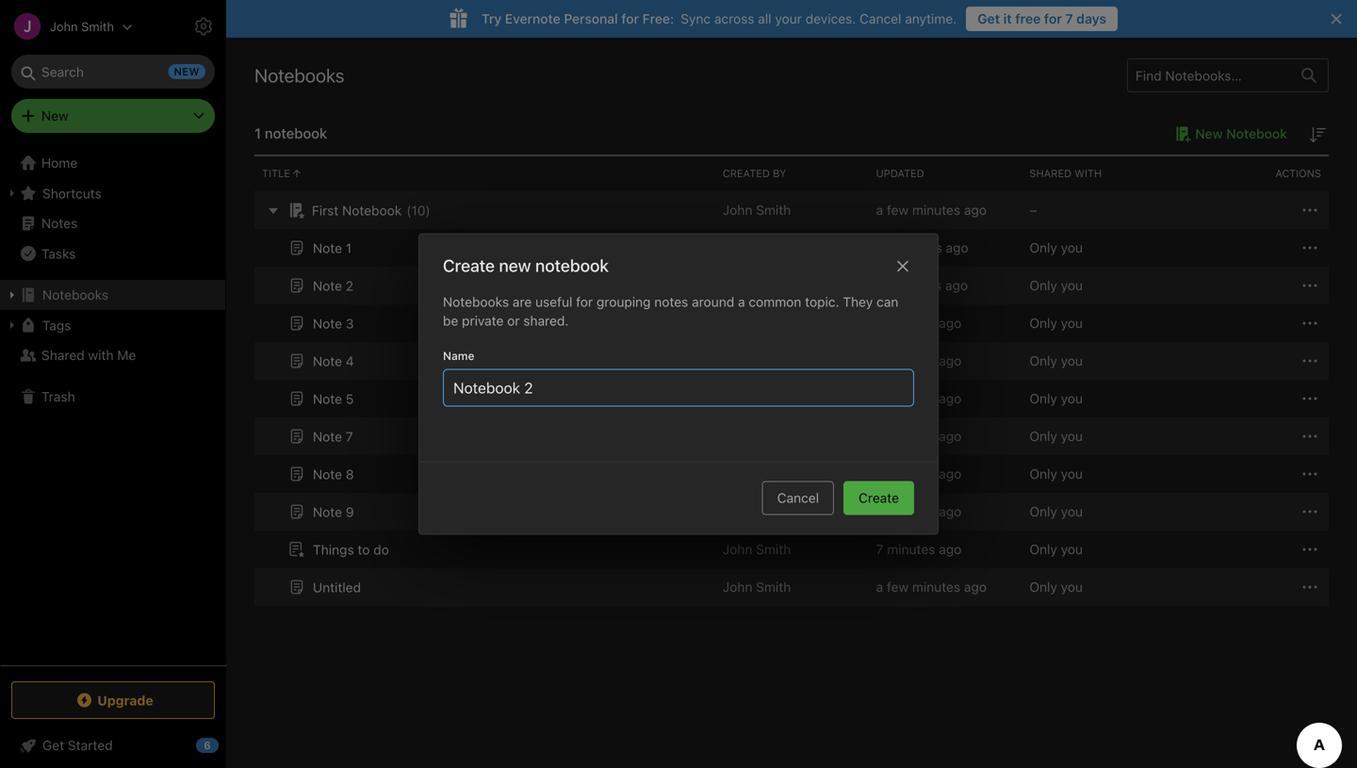 Task type: vqa. For each thing, say whether or not it's contained in the screenshot.
Cancel in BUTTON
yes



Task type: locate. For each thing, give the bounding box(es) containing it.
0 horizontal spatial 1
[[255, 125, 261, 141]]

to
[[358, 542, 370, 557]]

2 horizontal spatial notebooks
[[443, 294, 509, 310]]

1 john from the top
[[723, 202, 753, 218]]

you inside note 2 "row"
[[1061, 278, 1083, 293]]

7 minutes ago for note 3
[[876, 315, 962, 331]]

smith down things to do 'row' in the bottom of the page
[[756, 579, 791, 595]]

1 vertical spatial 1
[[346, 240, 352, 256]]

notebooks up private
[[443, 294, 509, 310]]

only inside note 9 row
[[1030, 504, 1058, 519]]

6 smith from the top
[[756, 542, 791, 557]]

10 only from the top
[[1030, 579, 1058, 595]]

cancel right the devices.
[[860, 11, 902, 26]]

john smith down note 7 row
[[723, 466, 791, 482]]

new
[[499, 255, 531, 276]]

0 vertical spatial create
[[443, 255, 495, 276]]

2 you from the top
[[1061, 278, 1083, 293]]

7 smith from the top
[[756, 579, 791, 595]]

for for free:
[[622, 11, 639, 26]]

only you for 3
[[1030, 315, 1083, 331]]

7 you from the top
[[1061, 466, 1083, 482]]

a inside the untitled row
[[876, 579, 883, 595]]

1 john smith from the top
[[723, 202, 791, 218]]

(
[[407, 202, 411, 218]]

1 horizontal spatial 1
[[346, 240, 352, 256]]

2 few from the top
[[887, 579, 909, 595]]

minutes for note 2
[[894, 278, 942, 293]]

ago inside things to do 'row'
[[939, 542, 962, 557]]

only for 4
[[1030, 353, 1058, 369]]

first
[[312, 202, 339, 218]]

create inside create button
[[859, 490, 899, 506]]

ago inside note 4 row
[[939, 353, 962, 369]]

you inside things to do 'row'
[[1061, 542, 1083, 557]]

john smith inside note 8 row
[[723, 466, 791, 482]]

1 vertical spatial notebook
[[535, 255, 609, 276]]

5 only you from the top
[[1030, 391, 1083, 406]]

3 you from the top
[[1061, 315, 1083, 331]]

get it free for 7 days
[[978, 11, 1107, 26]]

john inside the untitled row
[[723, 579, 753, 595]]

only inside note 8 row
[[1030, 466, 1058, 482]]

few for only you
[[887, 579, 909, 595]]

3 only from the top
[[1030, 315, 1058, 331]]

5 john smith from the top
[[723, 504, 791, 519]]

2 vertical spatial a
[[876, 579, 883, 595]]

notebooks
[[255, 64, 345, 86], [42, 287, 108, 303], [443, 294, 509, 310]]

john smith inside things to do 'row'
[[723, 542, 791, 557]]

notebook
[[1227, 126, 1288, 141], [342, 202, 402, 218]]

for inside button
[[1044, 11, 1062, 26]]

john smith inside the untitled row
[[723, 579, 791, 595]]

1 vertical spatial few
[[887, 579, 909, 595]]

only you inside note 5 row
[[1030, 391, 1083, 406]]

john for to
[[723, 542, 753, 557]]

3 john smith from the top
[[723, 391, 791, 406]]

0 vertical spatial cell
[[715, 229, 869, 267]]

john inside note 8 row
[[723, 466, 753, 482]]

john smith inside note 5 row
[[723, 391, 791, 406]]

ago for note 8
[[939, 466, 962, 482]]

only inside note 4 row
[[1030, 353, 1058, 369]]

smith inside note 8 row
[[756, 466, 791, 482]]

john smith for 5
[[723, 391, 791, 406]]

2 only you from the top
[[1030, 278, 1083, 293]]

notebook up 'title' on the top
[[265, 125, 327, 141]]

1 vertical spatial a few minutes ago
[[876, 579, 987, 595]]

7 7 minutes ago from the top
[[876, 542, 962, 557]]

7 john from the top
[[723, 579, 753, 595]]

minutes inside note 3 row
[[887, 315, 936, 331]]

only you inside note 8 row
[[1030, 466, 1083, 482]]

4 john from the top
[[723, 466, 753, 482]]

1 horizontal spatial cancel
[[860, 11, 902, 26]]

6 john smith from the top
[[723, 542, 791, 557]]

personal
[[564, 11, 618, 26]]

19
[[876, 240, 891, 255]]

note 5 button
[[286, 387, 354, 410]]

john smith down note 9 row
[[723, 542, 791, 557]]

7 minutes ago for note 8
[[876, 466, 962, 482]]

1 vertical spatial create
[[859, 490, 899, 506]]

4 only from the top
[[1030, 353, 1058, 369]]

john smith down note 8 row
[[723, 504, 791, 519]]

notebook for first
[[342, 202, 402, 218]]

0 horizontal spatial for
[[576, 294, 593, 310]]

note down note 5
[[313, 429, 342, 444]]

john smith down note 4 row
[[723, 391, 791, 406]]

9 you from the top
[[1061, 542, 1083, 557]]

1 note from the top
[[313, 240, 342, 256]]

only you for 8
[[1030, 466, 1083, 482]]

8 only you from the top
[[1030, 504, 1083, 519]]

7 only from the top
[[1030, 466, 1058, 482]]

3 only you from the top
[[1030, 315, 1083, 331]]

cell
[[715, 229, 869, 267], [715, 304, 869, 342]]

6 only from the top
[[1030, 428, 1058, 444]]

minutes for note 3
[[887, 315, 936, 331]]

only you inside note 4 row
[[1030, 353, 1083, 369]]

new
[[41, 108, 69, 123], [1196, 126, 1223, 141]]

smith down note 9 row
[[756, 542, 791, 557]]

only inside 'note 1' row
[[1030, 240, 1058, 255]]

0 horizontal spatial notebook
[[342, 202, 402, 218]]

0 vertical spatial notebook
[[1227, 126, 1288, 141]]

notebook inside notebooks element
[[265, 125, 327, 141]]

9 only you from the top
[[1030, 542, 1083, 557]]

21 minutes ago
[[876, 278, 968, 293]]

10 you from the top
[[1061, 579, 1083, 595]]

free
[[1016, 11, 1041, 26]]

7 minutes ago for things to do
[[876, 542, 962, 557]]

7 john smith from the top
[[723, 579, 791, 595]]

ago inside note 8 row
[[939, 466, 962, 482]]

1 cell from the top
[[715, 229, 869, 267]]

john smith for 4
[[723, 353, 791, 369]]

note 8 row
[[255, 455, 1329, 493]]

7 inside note 3 row
[[876, 315, 884, 331]]

0 vertical spatial a few minutes ago
[[876, 202, 987, 218]]

1
[[255, 125, 261, 141], [346, 240, 352, 256]]

few
[[887, 202, 909, 218], [887, 579, 909, 595]]

4 john smith from the top
[[723, 466, 791, 482]]

5 only from the top
[[1030, 391, 1058, 406]]

new for new notebook
[[1196, 126, 1223, 141]]

8 you from the top
[[1061, 504, 1083, 519]]

7 for 8
[[876, 466, 884, 482]]

ago inside note 9 row
[[939, 504, 962, 519]]

3 note from the top
[[313, 316, 342, 331]]

only you inside note 7 row
[[1030, 428, 1083, 444]]

updated button
[[869, 156, 1022, 190]]

6 you from the top
[[1061, 428, 1083, 444]]

7 only you from the top
[[1030, 466, 1083, 482]]

smith inside things to do 'row'
[[756, 542, 791, 557]]

1 horizontal spatial notebooks
[[255, 64, 345, 86]]

shared with button
[[1022, 156, 1176, 190]]

few for –
[[887, 202, 909, 218]]

smith for 9
[[756, 504, 791, 519]]

create left new
[[443, 255, 495, 276]]

only inside note 5 row
[[1030, 391, 1058, 406]]

only you inside note 2 "row"
[[1030, 278, 1083, 293]]

smith inside the untitled row
[[756, 579, 791, 595]]

8 note from the top
[[313, 504, 342, 520]]

0 horizontal spatial notebook
[[265, 125, 327, 141]]

row group
[[255, 191, 1329, 606]]

4
[[346, 353, 354, 369]]

7 minutes ago inside note 5 row
[[876, 391, 962, 406]]

a down create button
[[876, 579, 883, 595]]

7 minutes ago inside things to do 'row'
[[876, 542, 962, 557]]

4 you from the top
[[1061, 353, 1083, 369]]

new up home
[[41, 108, 69, 123]]

a
[[876, 202, 883, 218], [738, 294, 745, 310], [876, 579, 883, 595]]

tags button
[[0, 310, 225, 340]]

john smith inside first notebook row
[[723, 202, 791, 218]]

None search field
[[25, 55, 202, 89]]

a right around
[[738, 294, 745, 310]]

across
[[714, 11, 755, 26]]

7 minutes ago inside note 9 row
[[876, 504, 962, 519]]

cancel button
[[762, 481, 834, 515]]

for right useful
[[576, 294, 593, 310]]

new down find notebooks… text box
[[1196, 126, 1223, 141]]

john inside note 9 row
[[723, 504, 753, 519]]

minutes inside note 8 row
[[887, 466, 936, 482]]

you for 5
[[1061, 391, 1083, 406]]

0 horizontal spatial notebooks
[[42, 287, 108, 303]]

6 john from the top
[[723, 542, 753, 557]]

cancel up things to do 'row' in the bottom of the page
[[777, 490, 819, 506]]

4 smith from the top
[[756, 466, 791, 482]]

new button
[[11, 99, 215, 133]]

Find Notebooks… text field
[[1128, 60, 1291, 91]]

few down create button
[[887, 579, 909, 595]]

1 vertical spatial cancel
[[777, 490, 819, 506]]

only you for to
[[1030, 542, 1083, 557]]

by
[[773, 167, 787, 180]]

things
[[313, 542, 354, 557]]

john smith inside note 9 row
[[723, 504, 791, 519]]

1 you from the top
[[1061, 240, 1083, 255]]

all
[[758, 11, 772, 26]]

john smith
[[723, 202, 791, 218], [723, 353, 791, 369], [723, 391, 791, 406], [723, 466, 791, 482], [723, 504, 791, 519], [723, 542, 791, 557], [723, 579, 791, 595]]

1 vertical spatial cell
[[715, 304, 869, 342]]

3 7 minutes ago from the top
[[876, 391, 962, 406]]

minutes inside note 9 row
[[887, 504, 936, 519]]

minutes inside note 4 row
[[887, 353, 936, 369]]

4 7 minutes ago from the top
[[876, 428, 962, 444]]

7 minutes ago inside note 8 row
[[876, 466, 962, 482]]

Search text field
[[25, 55, 202, 89]]

john inside note 5 row
[[723, 391, 753, 406]]

7 for 9
[[876, 504, 884, 519]]

note for note 3
[[313, 316, 342, 331]]

updated
[[876, 167, 925, 180]]

2 note from the top
[[313, 278, 342, 293]]

note for note 5
[[313, 391, 342, 407]]

you inside note 4 row
[[1061, 353, 1083, 369]]

2 smith from the top
[[756, 353, 791, 369]]

me
[[117, 347, 136, 363]]

note 8 button
[[286, 463, 354, 485]]

note 1
[[313, 240, 352, 256]]

minutes inside the untitled row
[[912, 579, 961, 595]]

7 inside note 4 row
[[876, 353, 884, 369]]

new inside button
[[1196, 126, 1223, 141]]

7 inside things to do 'row'
[[876, 542, 884, 557]]

minutes inside things to do 'row'
[[887, 542, 936, 557]]

note 4 row
[[255, 342, 1329, 380]]

7 minutes ago inside note 3 row
[[876, 315, 962, 331]]

note
[[313, 240, 342, 256], [313, 278, 342, 293], [313, 316, 342, 331], [313, 353, 342, 369], [313, 391, 342, 407], [313, 429, 342, 444], [313, 466, 342, 482], [313, 504, 342, 520]]

5 7 minutes ago from the top
[[876, 466, 962, 482]]

3 john from the top
[[723, 391, 753, 406]]

a few minutes ago for –
[[876, 202, 987, 218]]

home
[[41, 155, 78, 171]]

1 horizontal spatial new
[[1196, 126, 1223, 141]]

note left 9
[[313, 504, 342, 520]]

smith down note 8 row
[[756, 504, 791, 519]]

1 horizontal spatial notebook
[[1227, 126, 1288, 141]]

you for 1
[[1061, 240, 1083, 255]]

7 for 4
[[876, 353, 884, 369]]

0 vertical spatial notebook
[[265, 125, 327, 141]]

7 minutes ago inside note 4 row
[[876, 353, 962, 369]]

0 vertical spatial few
[[887, 202, 909, 218]]

you for 2
[[1061, 278, 1083, 293]]

2 cell from the top
[[715, 304, 869, 342]]

only you inside 'note 1' row
[[1030, 240, 1083, 255]]

ago for note 4
[[939, 353, 962, 369]]

name
[[443, 349, 475, 362]]

notebooks up tags
[[42, 287, 108, 303]]

note left 2
[[313, 278, 342, 293]]

0 vertical spatial a
[[876, 202, 883, 218]]

devices.
[[806, 11, 856, 26]]

tree containing home
[[0, 148, 226, 665]]

21
[[876, 278, 890, 293]]

tree
[[0, 148, 226, 665]]

a few minutes ago inside first notebook row
[[876, 202, 987, 218]]

free:
[[643, 11, 674, 26]]

note 9 button
[[286, 501, 354, 523]]

Name text field
[[452, 370, 906, 406]]

anytime.
[[905, 11, 957, 26]]

for right free
[[1044, 11, 1062, 26]]

john smith inside note 4 row
[[723, 353, 791, 369]]

0 vertical spatial new
[[41, 108, 69, 123]]

6 note from the top
[[313, 429, 342, 444]]

notebook up useful
[[535, 255, 609, 276]]

only you inside note 9 row
[[1030, 504, 1083, 519]]

ago inside note 3 row
[[939, 315, 962, 331]]

1 only you from the top
[[1030, 240, 1083, 255]]

only you inside things to do 'row'
[[1030, 542, 1083, 557]]

minutes inside note 5 row
[[887, 391, 936, 406]]

smith down note 7 row
[[756, 466, 791, 482]]

0 horizontal spatial cancel
[[777, 490, 819, 506]]

notebooks up 1 notebook
[[255, 64, 345, 86]]

do
[[374, 542, 389, 557]]

3 smith from the top
[[756, 391, 791, 406]]

10 only you from the top
[[1030, 579, 1083, 595]]

john smith down "created by"
[[723, 202, 791, 218]]

1 smith from the top
[[756, 202, 791, 218]]

expand notebooks image
[[5, 288, 20, 303]]

smith inside first notebook row
[[756, 202, 791, 218]]

1 7 minutes ago from the top
[[876, 315, 962, 331]]

you inside note 3 row
[[1061, 315, 1083, 331]]

new inside popup button
[[41, 108, 69, 123]]

or
[[507, 313, 520, 329]]

only inside things to do 'row'
[[1030, 542, 1058, 557]]

smith inside note 4 row
[[756, 353, 791, 369]]

smith for 8
[[756, 466, 791, 482]]

0 horizontal spatial new
[[41, 108, 69, 123]]

5 john from the top
[[723, 504, 753, 519]]

for for grouping
[[576, 294, 593, 310]]

note left 8 at the left bottom
[[313, 466, 342, 482]]

1 vertical spatial a
[[738, 294, 745, 310]]

minutes inside first notebook row
[[912, 202, 961, 218]]

ago
[[964, 202, 987, 218], [946, 240, 969, 255], [946, 278, 968, 293], [939, 315, 962, 331], [939, 353, 962, 369], [939, 391, 962, 406], [939, 428, 962, 444], [939, 466, 962, 482], [939, 504, 962, 519], [939, 542, 962, 557], [964, 579, 987, 595]]

note 2
[[313, 278, 354, 293]]

minutes for note 1
[[894, 240, 942, 255]]

2 john from the top
[[723, 353, 753, 369]]

a inside first notebook row
[[876, 202, 883, 218]]

7 inside note 5 row
[[876, 391, 884, 406]]

john smith for 8
[[723, 466, 791, 482]]

for inside the notebooks are useful for grouping notes around a common topic. they can be private or shared.
[[576, 294, 593, 310]]

smith down note 3 row
[[756, 353, 791, 369]]

smith down note 4 row
[[756, 391, 791, 406]]

1 horizontal spatial for
[[622, 11, 639, 26]]

5 smith from the top
[[756, 504, 791, 519]]

minutes inside note 2 "row"
[[894, 278, 942, 293]]

john inside things to do 'row'
[[723, 542, 753, 557]]

ago inside note 5 row
[[939, 391, 962, 406]]

2 a few minutes ago from the top
[[876, 579, 987, 595]]

1 few from the top
[[887, 202, 909, 218]]

5 note from the top
[[313, 391, 342, 407]]

5 you from the top
[[1061, 391, 1083, 406]]

note 3 button
[[286, 312, 354, 335]]

smith inside note 5 row
[[756, 391, 791, 406]]

9 only from the top
[[1030, 542, 1058, 557]]

1 a few minutes ago from the top
[[876, 202, 987, 218]]

2 john smith from the top
[[723, 353, 791, 369]]

expand tags image
[[5, 318, 20, 333]]

note inside "row"
[[313, 278, 342, 293]]

you inside note 5 row
[[1061, 391, 1083, 406]]

few down updated
[[887, 202, 909, 218]]

0 horizontal spatial create
[[443, 255, 495, 276]]

4 only you from the top
[[1030, 353, 1083, 369]]

only you for 2
[[1030, 278, 1083, 293]]

for
[[622, 11, 639, 26], [1044, 11, 1062, 26], [576, 294, 593, 310]]

can
[[877, 294, 899, 310]]

note inside "button"
[[313, 429, 342, 444]]

a inside the notebooks are useful for grouping notes around a common topic. they can be private or shared.
[[738, 294, 745, 310]]

7 minutes ago
[[876, 315, 962, 331], [876, 353, 962, 369], [876, 391, 962, 406], [876, 428, 962, 444], [876, 466, 962, 482], [876, 504, 962, 519], [876, 542, 962, 557]]

grouping
[[597, 294, 651, 310]]

1 only from the top
[[1030, 240, 1058, 255]]

tasks
[[41, 246, 76, 261]]

a few minutes ago for only you
[[876, 579, 987, 595]]

7 minutes ago inside note 7 row
[[876, 428, 962, 444]]

smith
[[756, 202, 791, 218], [756, 353, 791, 369], [756, 391, 791, 406], [756, 466, 791, 482], [756, 504, 791, 519], [756, 542, 791, 557], [756, 579, 791, 595]]

2 only from the top
[[1030, 278, 1058, 293]]

john smith down note 3 row
[[723, 353, 791, 369]]

notebook left (
[[342, 202, 402, 218]]

1 horizontal spatial create
[[859, 490, 899, 506]]

1 vertical spatial new
[[1196, 126, 1223, 141]]

note left 4
[[313, 353, 342, 369]]

notebooks link
[[0, 280, 225, 310]]

create right cancel "button"
[[859, 490, 899, 506]]

you for 9
[[1061, 504, 1083, 519]]

7 inside note 9 row
[[876, 504, 884, 519]]

smith down "by"
[[756, 202, 791, 218]]

note inside button
[[313, 466, 342, 482]]

sync
[[681, 11, 711, 26]]

create for create new notebook
[[443, 255, 495, 276]]

note down first
[[313, 240, 342, 256]]

try
[[482, 11, 502, 26]]

7 note from the top
[[313, 466, 342, 482]]

shared.
[[523, 313, 569, 329]]

2 7 minutes ago from the top
[[876, 353, 962, 369]]

get it free for 7 days button
[[966, 7, 1118, 31]]

note left 5
[[313, 391, 342, 407]]

notebook inside first notebook row
[[342, 202, 402, 218]]

note 3
[[313, 316, 354, 331]]

it
[[1004, 11, 1012, 26]]

you inside note 8 row
[[1061, 466, 1083, 482]]

row group containing john smith
[[255, 191, 1329, 606]]

7 for 3
[[876, 315, 884, 331]]

for left free:
[[622, 11, 639, 26]]

you inside 'note 1' row
[[1061, 240, 1083, 255]]

only inside note 2 "row"
[[1030, 278, 1058, 293]]

1 vertical spatial notebook
[[342, 202, 402, 218]]

8 only from the top
[[1030, 504, 1058, 519]]

only you
[[1030, 240, 1083, 255], [1030, 278, 1083, 293], [1030, 315, 1083, 331], [1030, 353, 1083, 369], [1030, 391, 1083, 406], [1030, 428, 1083, 444], [1030, 466, 1083, 482], [1030, 504, 1083, 519], [1030, 542, 1083, 557], [1030, 579, 1083, 595]]

note for note 8
[[313, 466, 342, 482]]

john smith down things to do 'row' in the bottom of the page
[[723, 579, 791, 595]]

note left 3
[[313, 316, 342, 331]]

4 note from the top
[[313, 353, 342, 369]]

create for create
[[859, 490, 899, 506]]

notebook up actions button
[[1227, 126, 1288, 141]]

arrow image
[[262, 199, 285, 222]]

a up 19 at the right of page
[[876, 202, 883, 218]]

ago inside note 2 "row"
[[946, 278, 968, 293]]

notebook inside new notebook button
[[1227, 126, 1288, 141]]

first notebook ( 10 )
[[312, 202, 430, 218]]

john inside note 4 row
[[723, 353, 753, 369]]

6 only you from the top
[[1030, 428, 1083, 444]]

are
[[513, 294, 532, 310]]

6 7 minutes ago from the top
[[876, 504, 962, 519]]

smith inside note 9 row
[[756, 504, 791, 519]]

notes link
[[0, 208, 225, 238]]

minutes inside note 7 row
[[887, 428, 936, 444]]

few inside first notebook row
[[887, 202, 909, 218]]

only for 3
[[1030, 315, 1058, 331]]

2 horizontal spatial for
[[1044, 11, 1062, 26]]

7 inside note 8 row
[[876, 466, 884, 482]]



Task type: describe. For each thing, give the bounding box(es) containing it.
note 5
[[313, 391, 354, 407]]

things to do row
[[255, 531, 1329, 568]]

7 minutes ago for note 9
[[876, 504, 962, 519]]

you for 4
[[1061, 353, 1083, 369]]

ago for things to do
[[939, 542, 962, 557]]

cell for 7 minutes ago
[[715, 304, 869, 342]]

ago for note 3
[[939, 315, 962, 331]]

ago inside note 7 row
[[939, 428, 962, 444]]

only for 8
[[1030, 466, 1058, 482]]

0 vertical spatial 1
[[255, 125, 261, 141]]

close image
[[892, 255, 914, 277]]

note 7 row
[[255, 418, 1329, 455]]

note 5 row
[[255, 380, 1329, 418]]

for for 7
[[1044, 11, 1062, 26]]

settings image
[[192, 15, 215, 38]]

ago for note 9
[[939, 504, 962, 519]]

note 2 button
[[286, 274, 354, 297]]

evernote
[[505, 11, 561, 26]]

with
[[88, 347, 114, 363]]

john smith for 9
[[723, 504, 791, 519]]

0 vertical spatial cancel
[[860, 11, 902, 26]]

you inside note 7 row
[[1061, 428, 1083, 444]]

shared with
[[1030, 167, 1102, 180]]

minutes for note 5
[[887, 391, 936, 406]]

note 1 button
[[286, 237, 352, 259]]

you for 8
[[1061, 466, 1083, 482]]

you inside the untitled row
[[1061, 579, 1083, 595]]

shared
[[41, 347, 85, 363]]

note 3 row
[[255, 304, 1329, 342]]

title
[[262, 167, 290, 180]]

7 minutes ago for note 4
[[876, 353, 962, 369]]

a for only you
[[876, 579, 883, 595]]

cancel inside "button"
[[777, 490, 819, 506]]

actions
[[1276, 167, 1322, 180]]

create new notebook
[[443, 255, 609, 276]]

trash
[[41, 389, 75, 404]]

10
[[411, 202, 426, 218]]

things to do button
[[286, 538, 389, 561]]

create button
[[844, 481, 914, 515]]

trash link
[[0, 382, 225, 412]]

note for note 9
[[313, 504, 342, 520]]

they
[[843, 294, 873, 310]]

actions button
[[1176, 156, 1329, 190]]

only you for 9
[[1030, 504, 1083, 519]]

shortcuts button
[[0, 178, 225, 208]]

john for 8
[[723, 466, 753, 482]]

around
[[692, 294, 735, 310]]

ago for note 2
[[946, 278, 968, 293]]

)
[[426, 202, 430, 218]]

shortcuts
[[42, 185, 102, 201]]

note for note 1
[[313, 240, 342, 256]]

created
[[723, 167, 770, 180]]

19 minutes ago
[[876, 240, 969, 255]]

note 4 button
[[286, 350, 354, 372]]

only for 9
[[1030, 504, 1058, 519]]

useful
[[535, 294, 573, 310]]

only inside note 7 row
[[1030, 428, 1058, 444]]

notebook for new
[[1227, 126, 1288, 141]]

smith for 5
[[756, 391, 791, 406]]

notebooks inside the notebooks are useful for grouping notes around a common topic. they can be private or shared.
[[443, 294, 509, 310]]

only you inside the untitled row
[[1030, 579, 1083, 595]]

private
[[462, 313, 504, 329]]

new for new
[[41, 108, 69, 123]]

7 for to
[[876, 542, 884, 557]]

ago for note 5
[[939, 391, 962, 406]]

new notebook
[[1196, 126, 1288, 141]]

upgrade button
[[11, 682, 215, 719]]

only you for 5
[[1030, 391, 1083, 406]]

3
[[346, 316, 354, 331]]

upgrade
[[97, 693, 153, 708]]

john inside first notebook row
[[723, 202, 753, 218]]

get
[[978, 11, 1000, 26]]

you for 3
[[1061, 315, 1083, 331]]

note for note 4
[[313, 353, 342, 369]]

john for 5
[[723, 391, 753, 406]]

note 1 row
[[255, 229, 1329, 267]]

only inside the untitled row
[[1030, 579, 1058, 595]]

tasks button
[[0, 238, 225, 269]]

8
[[346, 466, 354, 482]]

created by button
[[715, 156, 869, 190]]

notebooks are useful for grouping notes around a common topic. they can be private or shared.
[[443, 294, 899, 329]]

smith for 4
[[756, 353, 791, 369]]

ago inside first notebook row
[[964, 202, 987, 218]]

note 9 row
[[255, 493, 1329, 531]]

7 inside "button"
[[346, 429, 353, 444]]

7 inside button
[[1066, 11, 1073, 26]]

untitled
[[313, 580, 361, 595]]

john smith for to
[[723, 542, 791, 557]]

–
[[1030, 202, 1037, 218]]

common
[[749, 294, 802, 310]]

note 2 row
[[255, 267, 1329, 304]]

note 7 button
[[286, 425, 353, 448]]

first notebook row
[[255, 191, 1329, 229]]

note 9
[[313, 504, 354, 520]]

7 minutes ago for note 5
[[876, 391, 962, 406]]

created by
[[723, 167, 787, 180]]

only for to
[[1030, 542, 1058, 557]]

5
[[346, 391, 354, 407]]

minutes for note 4
[[887, 353, 936, 369]]

minutes for note 9
[[887, 504, 936, 519]]

untitled button
[[286, 576, 361, 599]]

you for to
[[1061, 542, 1083, 557]]

9
[[346, 504, 354, 520]]

be
[[443, 313, 458, 329]]

john for 9
[[723, 504, 753, 519]]

note for note 7
[[313, 429, 342, 444]]

tags
[[42, 317, 71, 333]]

7 for 5
[[876, 391, 884, 406]]

things to do
[[313, 542, 389, 557]]

notes
[[41, 215, 78, 231]]

2
[[346, 278, 354, 293]]

minutes for things to do
[[887, 542, 936, 557]]

topic.
[[805, 294, 839, 310]]

days
[[1077, 11, 1107, 26]]

only for 2
[[1030, 278, 1058, 293]]

shared with me link
[[0, 340, 225, 370]]

ago for note 1
[[946, 240, 969, 255]]

cell for 19 minutes ago
[[715, 229, 869, 267]]

notebooks element
[[226, 38, 1357, 768]]

a for –
[[876, 202, 883, 218]]

untitled row
[[255, 568, 1329, 606]]

only you for 1
[[1030, 240, 1083, 255]]

john for 4
[[723, 353, 753, 369]]

only you for 4
[[1030, 353, 1083, 369]]

note for note 2
[[313, 278, 342, 293]]

1 notebook
[[255, 125, 327, 141]]

title button
[[255, 156, 715, 190]]

shared with me
[[41, 347, 136, 363]]

try evernote personal for free: sync across all your devices. cancel anytime.
[[482, 11, 957, 26]]

note 7
[[313, 429, 353, 444]]

only for 1
[[1030, 240, 1058, 255]]

only for 5
[[1030, 391, 1058, 406]]

1 horizontal spatial notebook
[[535, 255, 609, 276]]

1 inside button
[[346, 240, 352, 256]]

home link
[[0, 148, 226, 178]]

minutes for note 8
[[887, 466, 936, 482]]

row group inside notebooks element
[[255, 191, 1329, 606]]

new notebook button
[[1169, 123, 1288, 145]]

with
[[1075, 167, 1102, 180]]

ago inside the untitled row
[[964, 579, 987, 595]]

smith for to
[[756, 542, 791, 557]]



